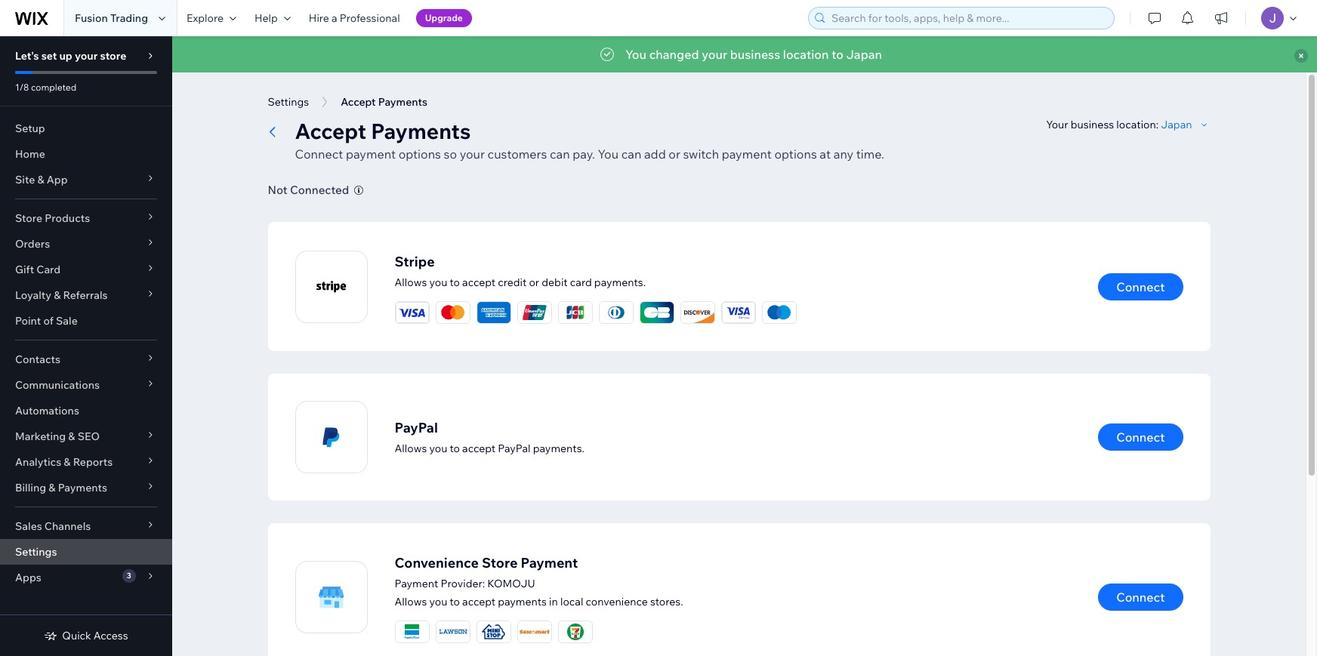 Task type: vqa. For each thing, say whether or not it's contained in the screenshot.
top the you
yes



Task type: locate. For each thing, give the bounding box(es) containing it.
paypal
[[395, 419, 438, 436], [498, 441, 531, 455]]

store products
[[15, 211, 90, 225]]

loyalty & referrals
[[15, 289, 108, 302]]

0 horizontal spatial a
[[332, 11, 337, 25]]

quick access
[[62, 629, 128, 643]]

payment down accept
[[346, 147, 396, 162]]

1 vertical spatial payments
[[58, 481, 107, 495]]

reports
[[73, 455, 113, 469]]

1 horizontal spatial store
[[482, 554, 518, 572]]

loyalty & referrals button
[[0, 282, 172, 308]]

0 horizontal spatial your
[[75, 49, 98, 63]]

options
[[399, 147, 441, 162], [775, 147, 817, 162]]

home
[[15, 147, 45, 161]]

0 vertical spatial you
[[429, 276, 447, 289]]

1 allows from the top
[[395, 276, 427, 289]]

can left add
[[621, 147, 642, 162]]

1 vertical spatial accept
[[462, 441, 495, 455]]

& inside dropdown button
[[49, 481, 56, 495]]

to inside you changed your business location to japan alert
[[832, 47, 844, 62]]

payments inside accept payments connect payment options so your customers can pay. you can add or switch payment options at any time.
[[371, 118, 471, 144]]

gift
[[15, 263, 34, 276]]

connect button
[[1098, 273, 1183, 300], [1098, 424, 1183, 451], [1098, 583, 1183, 611]]

1/8 completed
[[15, 82, 76, 93]]

payments inside convenience store payment payment provider: komoju allows you to accept payments in local convenience stores.
[[498, 595, 547, 609]]

0 horizontal spatial you
[[598, 147, 619, 162]]

1 horizontal spatial payment
[[521, 554, 578, 572]]

2 you from the top
[[429, 441, 447, 455]]

0 vertical spatial payments.
[[594, 276, 646, 289]]

communications
[[15, 378, 100, 392]]

marketing & seo
[[15, 430, 100, 443]]

help
[[255, 11, 278, 25]]

1 vertical spatial store
[[482, 554, 518, 572]]

you right pay.
[[598, 147, 619, 162]]

to inside the paypal allows you to accept paypal payments.
[[450, 441, 460, 455]]

accept
[[295, 118, 366, 144]]

store products button
[[0, 205, 172, 231]]

up
[[59, 49, 72, 63]]

1 vertical spatial business
[[1071, 118, 1114, 131]]

can
[[550, 147, 570, 162], [621, 147, 642, 162]]

sale
[[56, 314, 78, 328]]

access
[[94, 629, 128, 643]]

connected
[[290, 183, 349, 197]]

let's
[[15, 49, 39, 63]]

1 vertical spatial payments
[[498, 595, 547, 609]]

1 vertical spatial japan
[[1161, 118, 1192, 131]]

visa image
[[395, 302, 429, 323]]

connect for stripe
[[1116, 279, 1165, 294]]

store up the orders
[[15, 211, 42, 225]]

setup link
[[0, 116, 172, 141]]

1 horizontal spatial or
[[669, 147, 680, 162]]

connect for convenience store payment
[[1116, 590, 1165, 605]]

you inside convenience store payment payment provider: komoju allows you to accept payments in local convenience stores.
[[429, 595, 447, 609]]

0 horizontal spatial business
[[730, 47, 780, 62]]

business right the your
[[1071, 118, 1114, 131]]

& right site
[[37, 173, 44, 187]]

marketing
[[15, 430, 66, 443]]

local
[[560, 595, 583, 609]]

settings inside settings "button"
[[268, 95, 309, 109]]

allows inside the paypal allows you to accept paypal payments.
[[395, 441, 427, 455]]

1 vertical spatial payments.
[[533, 441, 585, 455]]

settings inside settings "link"
[[15, 545, 57, 559]]

amex image
[[477, 302, 510, 323]]

1 you from the top
[[429, 276, 447, 289]]

2 vertical spatial connect button
[[1098, 583, 1183, 611]]

ministop image
[[477, 622, 510, 643]]

settings for settings "button" at the left top
[[268, 95, 309, 109]]

business inside you changed your business location to japan alert
[[730, 47, 780, 62]]

connect button for convenience store payment
[[1098, 583, 1183, 611]]

options left so
[[399, 147, 441, 162]]

any
[[834, 147, 854, 162]]

3 allows from the top
[[395, 595, 427, 609]]

a right "hire" on the top
[[332, 11, 337, 25]]

or inside accept payments connect payment options so your customers can pay. you can add or switch payment options at any time.
[[669, 147, 680, 162]]

your inside alert
[[702, 47, 727, 62]]

0 vertical spatial or
[[669, 147, 680, 162]]

explore
[[187, 11, 224, 25]]

0 vertical spatial business
[[730, 47, 780, 62]]

payment down convenience
[[395, 577, 438, 591]]

accept payments connect payment options so your customers can pay. you can add or switch payment options at any time.
[[295, 118, 884, 162]]

not connected
[[268, 183, 349, 197]]

0 vertical spatial accept
[[462, 276, 495, 289]]

1 connect button from the top
[[1098, 273, 1183, 300]]

by
[[711, 47, 725, 62]]

payment
[[521, 554, 578, 572], [395, 577, 438, 591]]

& right loyalty on the top left of page
[[54, 289, 61, 302]]

site & app
[[15, 173, 68, 187]]

or right add
[[669, 147, 680, 162]]

0 vertical spatial payments
[[371, 118, 471, 144]]

store
[[15, 211, 42, 225], [482, 554, 518, 572]]

2 accept from the top
[[462, 441, 495, 455]]

you inside the paypal allows you to accept paypal payments.
[[429, 441, 447, 455]]

1 horizontal spatial paypal
[[498, 441, 531, 455]]

0 horizontal spatial payments
[[58, 481, 107, 495]]

settings up accept
[[268, 95, 309, 109]]

1 vertical spatial paypal
[[498, 441, 531, 455]]

0 vertical spatial a
[[332, 11, 337, 25]]

allows for paypal
[[395, 441, 427, 455]]

& for loyalty
[[54, 289, 61, 302]]

you for stripe
[[429, 276, 447, 289]]

0 horizontal spatial payment
[[395, 577, 438, 591]]

1 horizontal spatial payment
[[722, 147, 772, 162]]

0 vertical spatial payments
[[617, 47, 673, 62]]

to inside 'stripe allows you to accept credit or debit card payments.'
[[450, 276, 460, 289]]

3 accept from the top
[[462, 595, 495, 609]]

automations link
[[0, 398, 172, 424]]

2 connect button from the top
[[1098, 424, 1183, 451]]

accept inside 'stripe allows you to accept credit or debit card payments.'
[[462, 276, 495, 289]]

1 vertical spatial connect button
[[1098, 424, 1183, 451]]

business right by at the top of page
[[730, 47, 780, 62]]

2 vertical spatial allows
[[395, 595, 427, 609]]

location
[[783, 47, 829, 62]]

payment up in
[[521, 554, 578, 572]]

& left "seo"
[[68, 430, 75, 443]]

0 horizontal spatial japan
[[846, 47, 882, 62]]

start
[[489, 47, 517, 62]]

japan right location
[[846, 47, 882, 62]]

0 vertical spatial you
[[625, 47, 647, 62]]

sales channels button
[[0, 514, 172, 539]]

0 horizontal spatial payment
[[346, 147, 396, 162]]

professional
[[340, 11, 400, 25]]

store up komoju at the left
[[482, 554, 518, 572]]

options left at
[[775, 147, 817, 162]]

setup
[[15, 122, 45, 135]]

customers
[[488, 147, 547, 162]]

a
[[332, 11, 337, 25], [804, 47, 811, 62]]

3 connect button from the top
[[1098, 583, 1183, 611]]

payments up so
[[371, 118, 471, 144]]

settings for settings "link"
[[15, 545, 57, 559]]

analytics
[[15, 455, 61, 469]]

or left the debit
[[529, 276, 539, 289]]

you
[[625, 47, 647, 62], [598, 147, 619, 162]]

1 vertical spatial payment
[[395, 577, 438, 591]]

location:
[[1117, 118, 1159, 131]]

2 vertical spatial you
[[429, 595, 447, 609]]

you inside 'stripe allows you to accept credit or debit card payments.'
[[429, 276, 447, 289]]

accept inside the paypal allows you to accept paypal payments.
[[462, 441, 495, 455]]

orders
[[15, 237, 50, 251]]

home link
[[0, 141, 172, 167]]

cartesbancaires image
[[640, 302, 673, 323]]

allows inside 'stripe allows you to accept credit or debit card payments.'
[[395, 276, 427, 289]]

business
[[730, 47, 780, 62], [1071, 118, 1114, 131]]

a inside hire a professional link
[[332, 11, 337, 25]]

products
[[45, 211, 90, 225]]

loyalty
[[15, 289, 51, 302]]

switch
[[683, 147, 719, 162]]

convenience
[[586, 595, 648, 609]]

so
[[444, 147, 457, 162]]

pay.
[[573, 147, 595, 162]]

changed
[[649, 47, 699, 62]]

1 horizontal spatial a
[[804, 47, 811, 62]]

0 vertical spatial allows
[[395, 276, 427, 289]]

payments. inside the paypal allows you to accept paypal payments.
[[533, 441, 585, 455]]

1 vertical spatial you
[[598, 147, 619, 162]]

2 vertical spatial accept
[[462, 595, 495, 609]]

stripe
[[395, 253, 435, 270]]

payments
[[371, 118, 471, 144], [58, 481, 107, 495]]

0 vertical spatial japan
[[846, 47, 882, 62]]

site & app button
[[0, 167, 172, 193]]

1 horizontal spatial payments
[[617, 47, 673, 62]]

settings down 'sales'
[[15, 545, 57, 559]]

a inside start accepting online payments today by upgrading to a premium plan. alert
[[804, 47, 811, 62]]

start accepting online payments today by upgrading to a premium plan. alert
[[172, 36, 1317, 73]]

japan right location:
[[1161, 118, 1192, 131]]

1 vertical spatial settings
[[15, 545, 57, 559]]

payments left today
[[617, 47, 673, 62]]

0 horizontal spatial options
[[399, 147, 441, 162]]

can left pay.
[[550, 147, 570, 162]]

1 horizontal spatial payments
[[371, 118, 471, 144]]

card
[[36, 263, 61, 276]]

1 vertical spatial you
[[429, 441, 447, 455]]

orders button
[[0, 231, 172, 257]]

& for billing
[[49, 481, 56, 495]]

billing & payments
[[15, 481, 107, 495]]

& right billing
[[49, 481, 56, 495]]

1 vertical spatial allows
[[395, 441, 427, 455]]

hire a professional link
[[300, 0, 409, 36]]

1 vertical spatial a
[[804, 47, 811, 62]]

paypal allows you to accept paypal payments.
[[395, 419, 585, 455]]

0 vertical spatial store
[[15, 211, 42, 225]]

you left the changed
[[625, 47, 647, 62]]

2 allows from the top
[[395, 441, 427, 455]]

0 horizontal spatial settings
[[15, 545, 57, 559]]

stores.
[[650, 595, 683, 609]]

0 horizontal spatial store
[[15, 211, 42, 225]]

0 horizontal spatial payments.
[[533, 441, 585, 455]]

0 horizontal spatial payments
[[498, 595, 547, 609]]

allows
[[395, 276, 427, 289], [395, 441, 427, 455], [395, 595, 427, 609]]

& inside popup button
[[68, 430, 75, 443]]

connect button for stripe
[[1098, 273, 1183, 300]]

& left reports
[[64, 455, 71, 469]]

1 horizontal spatial options
[[775, 147, 817, 162]]

& for marketing
[[68, 430, 75, 443]]

contacts
[[15, 353, 60, 366]]

payments down komoju at the left
[[498, 595, 547, 609]]

0 horizontal spatial paypal
[[395, 419, 438, 436]]

2 horizontal spatial your
[[702, 47, 727, 62]]

app
[[47, 173, 68, 187]]

0 vertical spatial connect button
[[1098, 273, 1183, 300]]

allows inside convenience store payment payment provider: komoju allows you to accept payments in local convenience stores.
[[395, 595, 427, 609]]

in
[[549, 595, 558, 609]]

0 vertical spatial settings
[[268, 95, 309, 109]]

you for paypal
[[429, 441, 447, 455]]

0 horizontal spatial can
[[550, 147, 570, 162]]

1 horizontal spatial can
[[621, 147, 642, 162]]

1 horizontal spatial settings
[[268, 95, 309, 109]]

payments down 'analytics & reports' popup button
[[58, 481, 107, 495]]

1 horizontal spatial japan
[[1161, 118, 1192, 131]]

payment right switch
[[722, 147, 772, 162]]

3 you from the top
[[429, 595, 447, 609]]

accept for stripe
[[462, 276, 495, 289]]

diners image
[[599, 302, 633, 323]]

trading
[[110, 11, 148, 25]]

1 can from the left
[[550, 147, 570, 162]]

1 horizontal spatial you
[[625, 47, 647, 62]]

0 horizontal spatial or
[[529, 276, 539, 289]]

1 horizontal spatial your
[[460, 147, 485, 162]]

store inside convenience store payment payment provider: komoju allows you to accept payments in local convenience stores.
[[482, 554, 518, 572]]

your
[[702, 47, 727, 62], [75, 49, 98, 63], [460, 147, 485, 162]]

a left premium
[[804, 47, 811, 62]]

1 horizontal spatial payments.
[[594, 276, 646, 289]]

1 accept from the top
[[462, 276, 495, 289]]

analytics & reports button
[[0, 449, 172, 475]]

1 vertical spatial or
[[529, 276, 539, 289]]

site
[[15, 173, 35, 187]]

point
[[15, 314, 41, 328]]



Task type: describe. For each thing, give the bounding box(es) containing it.
japan button
[[1161, 118, 1210, 131]]

marketing & seo button
[[0, 424, 172, 449]]

1 options from the left
[[399, 147, 441, 162]]

payments inside 'billing & payments' dropdown button
[[58, 481, 107, 495]]

electron image
[[722, 302, 755, 323]]

to inside convenience store payment payment provider: komoju allows you to accept payments in local convenience stores.
[[450, 595, 460, 609]]

stripe allows you to accept credit or debit card payments.
[[395, 253, 646, 289]]

seicomart image
[[518, 622, 551, 643]]

billing & payments button
[[0, 475, 172, 501]]

0 vertical spatial payment
[[521, 554, 578, 572]]

fusion
[[75, 11, 108, 25]]

your
[[1046, 118, 1068, 131]]

add
[[644, 147, 666, 162]]

0 vertical spatial paypal
[[395, 419, 438, 436]]

quick
[[62, 629, 91, 643]]

you inside accept payments connect payment options so your customers can pay. you can add or switch payment options at any time.
[[598, 147, 619, 162]]

store inside dropdown button
[[15, 211, 42, 225]]

point of sale link
[[0, 308, 172, 334]]

Search for tools, apps, help & more... field
[[827, 8, 1110, 29]]

1 horizontal spatial business
[[1071, 118, 1114, 131]]

card
[[570, 276, 592, 289]]

payments inside alert
[[617, 47, 673, 62]]

store
[[100, 49, 126, 63]]

time.
[[856, 147, 884, 162]]

fusion trading
[[75, 11, 148, 25]]

jcb image
[[559, 302, 592, 323]]

plan.
[[868, 47, 896, 62]]

today
[[676, 47, 708, 62]]

2 payment from the left
[[722, 147, 772, 162]]

connect inside accept payments connect payment options so your customers can pay. you can add or switch payment options at any time.
[[295, 147, 343, 162]]

communications button
[[0, 372, 172, 398]]

gift card
[[15, 263, 61, 276]]

channels
[[44, 520, 91, 533]]

your inside sidebar element
[[75, 49, 98, 63]]

seo
[[78, 430, 100, 443]]

settings link
[[0, 539, 172, 565]]

hire a professional
[[309, 11, 400, 25]]

sidebar element
[[0, 36, 172, 656]]

convenience store payment payment provider: komoju allows you to accept payments in local convenience stores.
[[395, 554, 683, 609]]

& for site
[[37, 173, 44, 187]]

connect for paypal
[[1116, 430, 1165, 445]]

familymart image
[[395, 622, 429, 643]]

mastercard image
[[436, 302, 469, 323]]

2 can from the left
[[621, 147, 642, 162]]

you changed your business location to japan
[[625, 47, 882, 62]]

you inside alert
[[625, 47, 647, 62]]

credit
[[498, 276, 527, 289]]

connect button for paypal
[[1098, 424, 1183, 451]]

chinaunionpay image
[[518, 302, 551, 323]]

apps
[[15, 571, 41, 585]]

allows for stripe
[[395, 276, 427, 289]]

sales
[[15, 520, 42, 533]]

of
[[43, 314, 54, 328]]

point of sale
[[15, 314, 78, 328]]

quick access button
[[44, 629, 128, 643]]

1/8
[[15, 82, 29, 93]]

online
[[579, 47, 614, 62]]

gift card button
[[0, 257, 172, 282]]

your business location:
[[1046, 118, 1161, 131]]

help button
[[245, 0, 300, 36]]

lawson image
[[436, 622, 469, 643]]

you changed your business location to japan alert
[[172, 36, 1317, 73]]

& for analytics
[[64, 455, 71, 469]]

komoju
[[487, 577, 535, 591]]

let's set up your store
[[15, 49, 126, 63]]

your inside accept payments connect payment options so your customers can pay. you can add or switch payment options at any time.
[[460, 147, 485, 162]]

accept inside convenience store payment payment provider: komoju allows you to accept payments in local convenience stores.
[[462, 595, 495, 609]]

maestro image
[[762, 302, 796, 323]]

to inside start accepting online payments today by upgrading to a premium plan. alert
[[790, 47, 802, 62]]

contacts button
[[0, 347, 172, 372]]

or inside 'stripe allows you to accept credit or debit card payments.'
[[529, 276, 539, 289]]

accept for paypal
[[462, 441, 495, 455]]

accepting
[[520, 47, 576, 62]]

discover image
[[681, 302, 714, 323]]

seveneleven image
[[559, 622, 592, 643]]

debit
[[542, 276, 568, 289]]

analytics & reports
[[15, 455, 113, 469]]

not
[[268, 183, 287, 197]]

premium
[[814, 47, 865, 62]]

3
[[127, 571, 131, 581]]

automations
[[15, 404, 79, 418]]

provider:
[[441, 577, 485, 591]]

hire
[[309, 11, 329, 25]]

referrals
[[63, 289, 108, 302]]

settings button
[[260, 91, 317, 113]]

japan inside alert
[[846, 47, 882, 62]]

upgrading
[[728, 47, 787, 62]]

at
[[820, 147, 831, 162]]

1 payment from the left
[[346, 147, 396, 162]]

2 options from the left
[[775, 147, 817, 162]]

set
[[41, 49, 57, 63]]

payments. inside 'stripe allows you to accept credit or debit card payments.'
[[594, 276, 646, 289]]

start accepting online payments today by upgrading to a premium plan.
[[489, 47, 896, 62]]

upgrade button
[[416, 9, 472, 27]]



